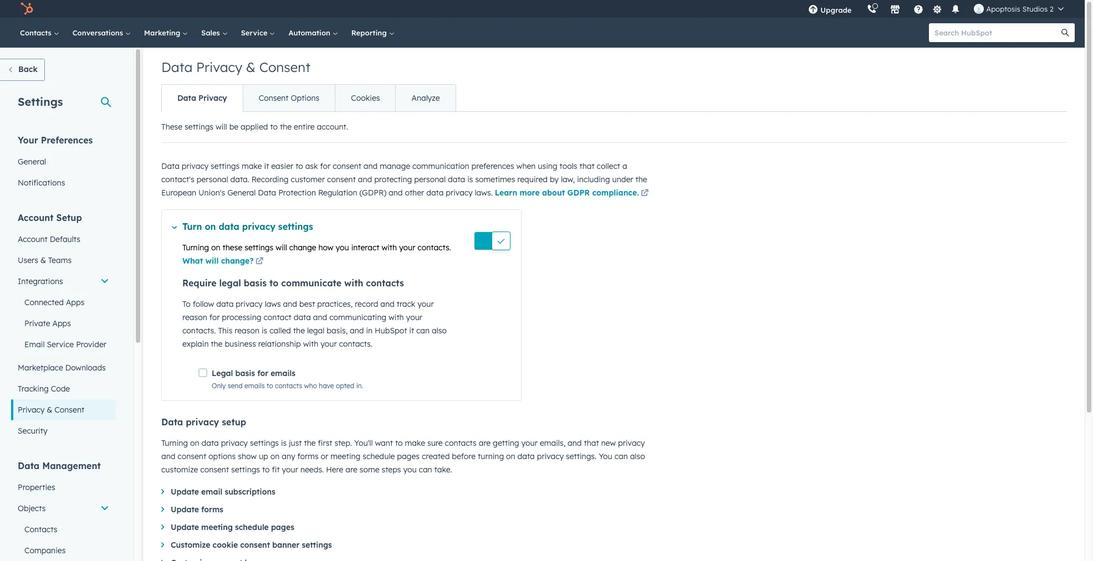 Task type: vqa. For each thing, say whether or not it's contained in the screenshot.
the left Start
no



Task type: locate. For each thing, give the bounding box(es) containing it.
with up record
[[344, 278, 363, 289]]

1 vertical spatial that
[[584, 439, 599, 449]]

will left be
[[216, 122, 227, 132]]

0 horizontal spatial service
[[47, 340, 74, 350]]

0 horizontal spatial you
[[336, 243, 349, 253]]

caret image
[[161, 490, 164, 495], [161, 560, 164, 562]]

0 vertical spatial also
[[432, 326, 447, 336]]

meeting inside dropdown button
[[201, 523, 233, 533]]

basis up send
[[235, 369, 255, 379]]

to right want
[[395, 439, 403, 449]]

0 horizontal spatial legal
[[219, 278, 241, 289]]

1 horizontal spatial schedule
[[363, 452, 395, 462]]

is left sometimes
[[467, 175, 473, 185]]

1 vertical spatial also
[[630, 452, 645, 462]]

data privacy setup
[[161, 417, 246, 428]]

& down 'tracking code'
[[47, 405, 52, 415]]

2 vertical spatial privacy
[[18, 405, 45, 415]]

on for turn on data privacy settings
[[205, 221, 216, 232]]

0 vertical spatial general
[[18, 157, 46, 167]]

1 vertical spatial account
[[18, 235, 48, 244]]

1 horizontal spatial make
[[405, 439, 425, 449]]

contacts up record
[[366, 278, 404, 289]]

contacts link down hubspot link
[[13, 18, 66, 48]]

update
[[171, 487, 199, 497], [171, 505, 199, 515], [171, 523, 199, 533]]

automation link
[[282, 18, 345, 48]]

1 vertical spatial service
[[47, 340, 74, 350]]

caret image inside update forms dropdown button
[[161, 507, 164, 512]]

it up recording
[[264, 161, 269, 171]]

data privacy
[[177, 93, 227, 103]]

manage
[[380, 161, 410, 171]]

the right just on the left of page
[[304, 439, 316, 449]]

1 horizontal spatial you
[[403, 465, 417, 475]]

& inside "link"
[[40, 256, 46, 266]]

caret image for update forms
[[161, 507, 164, 512]]

1 vertical spatial contacts.
[[182, 326, 216, 336]]

account for account defaults
[[18, 235, 48, 244]]

2 vertical spatial for
[[257, 369, 268, 379]]

consent left options
[[259, 93, 289, 103]]

is left called
[[262, 326, 267, 336]]

settings right banner
[[302, 541, 332, 551]]

these settings will be applied to the entire account.
[[161, 122, 348, 132]]

3 update from the top
[[171, 523, 199, 533]]

setup
[[56, 212, 82, 223]]

upgrade
[[821, 6, 852, 14]]

help image
[[914, 5, 924, 15]]

1 vertical spatial can
[[615, 452, 628, 462]]

1 vertical spatial you
[[403, 465, 417, 475]]

search image
[[1062, 29, 1069, 37]]

0 horizontal spatial personal
[[197, 175, 228, 185]]

consent up consent options link
[[259, 59, 311, 75]]

best
[[299, 299, 315, 309]]

0 horizontal spatial pages
[[271, 523, 294, 533]]

0 vertical spatial meeting
[[331, 452, 361, 462]]

2 horizontal spatial contacts
[[445, 439, 477, 449]]

1 vertical spatial contacts link
[[11, 519, 116, 541]]

contacts link for conversations 'link'
[[13, 18, 66, 48]]

2 personal from the left
[[414, 175, 446, 185]]

1 vertical spatial meeting
[[201, 523, 233, 533]]

your right track
[[418, 299, 434, 309]]

link opens in a new window image inside "what will change?" link
[[256, 258, 263, 266]]

first
[[318, 439, 332, 449]]

you inside turning on data privacy settings is just the first step. you'll want to make sure contacts are getting your emails, and that new privacy and consent options show up on any forms or meeting schedule pages created before turning on data privacy settings. you can also customize consent settings to fit your needs. here are some steps you can take.
[[403, 465, 417, 475]]

also right hubspot
[[432, 326, 447, 336]]

0 vertical spatial make
[[242, 161, 262, 171]]

only
[[212, 382, 226, 390]]

are
[[479, 439, 491, 449], [346, 465, 357, 475]]

menu item
[[860, 0, 862, 18]]

or
[[321, 452, 328, 462]]

reason
[[182, 313, 207, 323], [235, 326, 259, 336]]

are right here
[[346, 465, 357, 475]]

1 horizontal spatial meeting
[[331, 452, 361, 462]]

1 horizontal spatial also
[[630, 452, 645, 462]]

2 account from the top
[[18, 235, 48, 244]]

link opens in a new window image
[[641, 187, 649, 201], [641, 190, 649, 198]]

general inside general link
[[18, 157, 46, 167]]

2 vertical spatial contacts
[[445, 439, 477, 449]]

forms down email
[[201, 505, 223, 515]]

contacts up the before
[[445, 439, 477, 449]]

0 horizontal spatial meeting
[[201, 523, 233, 533]]

turn
[[182, 221, 202, 232]]

privacy up the processing
[[236, 299, 263, 309]]

communication
[[412, 161, 469, 171]]

0 vertical spatial privacy
[[196, 59, 242, 75]]

make up data.
[[242, 161, 262, 171]]

law,
[[561, 175, 575, 185]]

defaults
[[50, 235, 80, 244]]

menu
[[801, 0, 1072, 18]]

turning for turning on these settings will change how you interact with your contacts.
[[182, 243, 209, 253]]

0 vertical spatial forms
[[297, 452, 319, 462]]

service up data privacy & consent
[[241, 28, 270, 37]]

will left 'change'
[[276, 243, 287, 253]]

about
[[542, 188, 565, 198]]

account defaults link
[[11, 229, 116, 250]]

it
[[264, 161, 269, 171], [409, 326, 414, 336]]

caret image
[[172, 226, 177, 229], [161, 507, 164, 512], [161, 525, 164, 530], [161, 543, 164, 548]]

navigation containing data privacy
[[161, 84, 456, 112]]

marketing
[[144, 28, 182, 37]]

make left sure
[[405, 439, 425, 449]]

update email subscriptions
[[171, 487, 275, 497]]

legal down "what will change?" link
[[219, 278, 241, 289]]

0 horizontal spatial it
[[264, 161, 269, 171]]

0 vertical spatial is
[[467, 175, 473, 185]]

0 vertical spatial schedule
[[363, 452, 395, 462]]

in.
[[356, 382, 363, 390]]

email
[[201, 487, 222, 497]]

marketplace downloads
[[18, 363, 106, 373]]

settings inside customize cookie consent banner settings dropdown button
[[302, 541, 332, 551]]

data privacy settings make it easier to ask for consent and manage communication preferences when using tools that collect a contact's personal data. recording customer consent and protecting personal data is sometimes required by law, including under the european union's general data protection regulation (gdpr) and other data privacy laws.
[[161, 161, 647, 198]]

1 account from the top
[[18, 212, 54, 223]]

turn on data privacy settings
[[182, 221, 313, 232]]

account up account defaults
[[18, 212, 54, 223]]

contacts link up "companies"
[[11, 519, 116, 541]]

is left just on the left of page
[[281, 439, 287, 449]]

under
[[612, 175, 633, 185]]

0 horizontal spatial is
[[262, 326, 267, 336]]

private
[[24, 319, 50, 329]]

new
[[601, 439, 616, 449]]

the left entire
[[280, 122, 292, 132]]

any
[[282, 452, 295, 462]]

contacts up "companies"
[[24, 525, 57, 535]]

0 vertical spatial can
[[416, 326, 430, 336]]

schedule up customize cookie consent banner settings
[[235, 523, 269, 533]]

data inside navigation
[[177, 93, 196, 103]]

require legal basis to communicate with contacts
[[182, 278, 404, 289]]

1 vertical spatial contacts
[[24, 525, 57, 535]]

0 horizontal spatial make
[[242, 161, 262, 171]]

have
[[319, 382, 334, 390]]

account for account setup
[[18, 212, 54, 223]]

record
[[355, 299, 378, 309]]

apps up private apps link
[[66, 298, 85, 308]]

update for update forms
[[171, 505, 199, 515]]

1 vertical spatial privacy
[[199, 93, 227, 103]]

data for data privacy setup
[[161, 417, 183, 428]]

in
[[366, 326, 373, 336]]

that up settings.
[[584, 439, 599, 449]]

0 vertical spatial update
[[171, 487, 199, 497]]

1 vertical spatial caret image
[[161, 560, 164, 562]]

some
[[360, 465, 379, 475]]

privacy & consent link
[[11, 400, 116, 421]]

1 horizontal spatial legal
[[307, 326, 325, 336]]

&
[[246, 59, 256, 75], [40, 256, 46, 266], [47, 405, 52, 415]]

1 horizontal spatial emails
[[271, 369, 296, 379]]

search button
[[1056, 23, 1075, 42]]

1 vertical spatial pages
[[271, 523, 294, 533]]

european
[[161, 188, 196, 198]]

when
[[516, 161, 536, 171]]

the inside turning on data privacy settings is just the first step. you'll want to make sure contacts are getting your emails, and that new privacy and consent options show up on any forms or meeting schedule pages created before turning on data privacy settings. you can also customize consent settings to fit your needs. here are some steps you can take.
[[304, 439, 316, 449]]

turning
[[478, 452, 504, 462]]

general
[[18, 157, 46, 167], [227, 188, 256, 198]]

these
[[223, 243, 242, 253]]

data up properties
[[18, 461, 40, 472]]

0 horizontal spatial forms
[[201, 505, 223, 515]]

legal inside to follow data privacy laws and best practices, record and track your reason for processing contact data and communicating with your contacts. this reason is called the legal basis, and in hubspot it can also explain the business relationship with your contacts.
[[307, 326, 325, 336]]

to left 'ask'
[[296, 161, 303, 171]]

notifications image
[[951, 5, 961, 15]]

also inside turning on data privacy settings is just the first step. you'll want to make sure contacts are getting your emails, and that new privacy and consent options show up on any forms or meeting schedule pages created before turning on data privacy settings. you can also customize consent settings to fit your needs. here are some steps you can take.
[[630, 452, 645, 462]]

0 horizontal spatial emails
[[244, 382, 265, 390]]

privacy for data privacy & consent
[[196, 59, 242, 75]]

it inside the "data privacy settings make it easier to ask for consent and manage communication preferences when using tools that collect a contact's personal data. recording customer consent and protecting personal data is sometimes required by law, including under the european union's general data protection regulation (gdpr) and other data privacy laws."
[[264, 161, 269, 171]]

recording
[[252, 175, 289, 185]]

2 horizontal spatial is
[[467, 175, 473, 185]]

marketplace
[[18, 363, 63, 373]]

1 vertical spatial make
[[405, 439, 425, 449]]

sales
[[201, 28, 222, 37]]

data down best
[[294, 313, 311, 323]]

2 vertical spatial will
[[205, 256, 219, 266]]

0 horizontal spatial schedule
[[235, 523, 269, 533]]

laws.
[[475, 188, 493, 198]]

0 vertical spatial for
[[320, 161, 331, 171]]

for inside the "data privacy settings make it easier to ask for consent and manage communication preferences when using tools that collect a contact's personal data. recording customer consent and protecting personal data is sometimes required by law, including under the european union's general data protection regulation (gdpr) and other data privacy laws."
[[320, 161, 331, 171]]

& for teams
[[40, 256, 46, 266]]

calling icon image
[[867, 4, 877, 14]]

0 horizontal spatial &
[[40, 256, 46, 266]]

pages inside turning on data privacy settings is just the first step. you'll want to make sure contacts are getting your emails, and that new privacy and consent options show up on any forms or meeting schedule pages created before turning on data privacy settings. you can also customize consent settings to fit your needs. here are some steps you can take.
[[397, 452, 420, 462]]

2 horizontal spatial &
[[246, 59, 256, 75]]

and left in
[[350, 326, 364, 336]]

1 vertical spatial apps
[[52, 319, 71, 329]]

data.
[[230, 175, 249, 185]]

0 vertical spatial that
[[580, 161, 595, 171]]

marketplaces image
[[891, 5, 901, 15]]

0 vertical spatial reason
[[182, 313, 207, 323]]

schedule down want
[[363, 452, 395, 462]]

2 link opens in a new window image from the top
[[641, 190, 649, 198]]

navigation
[[161, 84, 456, 112]]

contacts inside the data management element
[[24, 525, 57, 535]]

also right you
[[630, 452, 645, 462]]

conversations link
[[66, 18, 137, 48]]

1 horizontal spatial contacts
[[366, 278, 404, 289]]

want
[[375, 439, 393, 449]]

turning up what
[[182, 243, 209, 253]]

2 vertical spatial can
[[419, 465, 432, 475]]

pages
[[397, 452, 420, 462], [271, 523, 294, 533]]

1 link opens in a new window image from the top
[[256, 256, 263, 269]]

will right what
[[205, 256, 219, 266]]

0 vertical spatial pages
[[397, 452, 420, 462]]

consent down tracking code link at the left of page
[[54, 405, 84, 415]]

your left emails,
[[521, 439, 538, 449]]

data management element
[[11, 460, 116, 562]]

how
[[319, 243, 334, 253]]

& down service link
[[246, 59, 256, 75]]

account
[[18, 212, 54, 223], [18, 235, 48, 244]]

privacy inside the data privacy link
[[199, 93, 227, 103]]

data for data management
[[18, 461, 40, 472]]

can right you
[[615, 452, 628, 462]]

you
[[599, 452, 612, 462]]

is inside to follow data privacy laws and best practices, record and track your reason for processing contact data and communicating with your contacts. this reason is called the legal basis, and in hubspot it can also explain the business relationship with your contacts.
[[262, 326, 267, 336]]

1 update from the top
[[171, 487, 199, 497]]

0 vertical spatial emails
[[271, 369, 296, 379]]

data up these
[[177, 93, 196, 103]]

privacy down data privacy & consent
[[199, 93, 227, 103]]

forms up needs.
[[297, 452, 319, 462]]

reason down the to
[[182, 313, 207, 323]]

1 horizontal spatial &
[[47, 405, 52, 415]]

and left best
[[283, 299, 297, 309]]

0 horizontal spatial also
[[432, 326, 447, 336]]

settings down turn on data privacy settings at the top left of the page
[[245, 243, 273, 253]]

the down "this"
[[211, 339, 223, 349]]

account defaults
[[18, 235, 80, 244]]

2 vertical spatial update
[[171, 523, 199, 533]]

general down data.
[[227, 188, 256, 198]]

0 horizontal spatial general
[[18, 157, 46, 167]]

data up the processing
[[216, 299, 234, 309]]

data management
[[18, 461, 101, 472]]

to
[[182, 299, 191, 309]]

0 vertical spatial are
[[479, 439, 491, 449]]

0 vertical spatial apps
[[66, 298, 85, 308]]

and down best
[[313, 313, 327, 323]]

are up turning
[[479, 439, 491, 449]]

pages up banner
[[271, 523, 294, 533]]

code
[[51, 384, 70, 394]]

0 vertical spatial contacts.
[[418, 243, 451, 253]]

2 vertical spatial is
[[281, 439, 287, 449]]

0 horizontal spatial are
[[346, 465, 357, 475]]

1 vertical spatial it
[[409, 326, 414, 336]]

contacts left who
[[275, 382, 302, 390]]

1 vertical spatial forms
[[201, 505, 223, 515]]

2 link opens in a new window image from the top
[[256, 258, 263, 266]]

consent options link
[[243, 85, 335, 111]]

0 vertical spatial will
[[216, 122, 227, 132]]

settings up data.
[[211, 161, 240, 171]]

consent
[[333, 161, 361, 171], [327, 175, 356, 185], [178, 452, 206, 462], [200, 465, 229, 475], [240, 541, 270, 551]]

data for data privacy
[[177, 93, 196, 103]]

1 vertical spatial are
[[346, 465, 357, 475]]

a
[[623, 161, 627, 171]]

the right under
[[636, 175, 647, 185]]

more
[[520, 188, 540, 198]]

1 vertical spatial schedule
[[235, 523, 269, 533]]

for up only send emails to contacts who have opted in.
[[257, 369, 268, 379]]

link opens in a new window image
[[256, 256, 263, 269], [256, 258, 263, 266]]

settings link
[[931, 3, 944, 15]]

it right hubspot
[[409, 326, 414, 336]]

on up what will change?
[[211, 243, 220, 253]]

sometimes
[[475, 175, 515, 185]]

for right 'ask'
[[320, 161, 331, 171]]

turning inside turning on data privacy settings is just the first step. you'll want to make sure contacts are getting your emails, and that new privacy and consent options show up on any forms or meeting schedule pages created before turning on data privacy settings. you can also customize consent settings to fit your needs. here are some steps you can take.
[[161, 439, 188, 449]]

1 vertical spatial for
[[209, 313, 220, 323]]

is
[[467, 175, 473, 185], [262, 326, 267, 336], [281, 439, 287, 449]]

1 vertical spatial reason
[[235, 326, 259, 336]]

2 update from the top
[[171, 505, 199, 515]]

1 vertical spatial &
[[40, 256, 46, 266]]

1 vertical spatial turning
[[161, 439, 188, 449]]

privacy up options
[[221, 439, 248, 449]]

also
[[432, 326, 447, 336], [630, 452, 645, 462]]

can right hubspot
[[416, 326, 430, 336]]

1 vertical spatial general
[[227, 188, 256, 198]]

can down created
[[419, 465, 432, 475]]

that inside the "data privacy settings make it easier to ask for consent and manage communication preferences when using tools that collect a contact's personal data. recording customer consent and protecting personal data is sometimes required by law, including under the european union's general data protection regulation (gdpr) and other data privacy laws."
[[580, 161, 595, 171]]

your preferences element
[[11, 134, 116, 193]]

1 horizontal spatial it
[[409, 326, 414, 336]]

caret image inside the "update meeting schedule pages" dropdown button
[[161, 525, 164, 530]]

notifications link
[[11, 172, 116, 193]]

settings
[[185, 122, 213, 132], [211, 161, 240, 171], [278, 221, 313, 232], [245, 243, 273, 253], [250, 439, 279, 449], [231, 465, 260, 475], [302, 541, 332, 551]]

privacy up security
[[18, 405, 45, 415]]

2 vertical spatial &
[[47, 405, 52, 415]]

turning up customize
[[161, 439, 188, 449]]

data down marketing link
[[161, 59, 193, 75]]

2 horizontal spatial for
[[320, 161, 331, 171]]

0 vertical spatial contacts link
[[13, 18, 66, 48]]

1 horizontal spatial are
[[479, 439, 491, 449]]

legal
[[219, 278, 241, 289], [307, 326, 325, 336]]

that up including
[[580, 161, 595, 171]]

1 horizontal spatial service
[[241, 28, 270, 37]]

0 horizontal spatial for
[[209, 313, 220, 323]]

1 vertical spatial consent
[[259, 93, 289, 103]]

apps down connected apps link
[[52, 319, 71, 329]]

meeting up cookie
[[201, 523, 233, 533]]

general inside the "data privacy settings make it easier to ask for consent and manage communication preferences when using tools that collect a contact's personal data. recording customer consent and protecting personal data is sometimes required by law, including under the european union's general data protection regulation (gdpr) and other data privacy laws."
[[227, 188, 256, 198]]

caret image inside customize cookie consent banner settings dropdown button
[[161, 543, 164, 548]]

1 horizontal spatial personal
[[414, 175, 446, 185]]

personal down communication
[[414, 175, 446, 185]]

0 vertical spatial account
[[18, 212, 54, 223]]

contacts link
[[13, 18, 66, 48], [11, 519, 116, 541]]

data up contact's at the left of page
[[161, 161, 180, 171]]

privacy down emails,
[[537, 452, 564, 462]]

that inside turning on data privacy settings is just the first step. you'll want to make sure contacts are getting your emails, and that new privacy and consent options show up on any forms or meeting schedule pages created before turning on data privacy settings. you can also customize consent settings to fit your needs. here are some steps you can take.
[[584, 439, 599, 449]]

and left track
[[380, 299, 395, 309]]

personal up union's
[[197, 175, 228, 185]]

1 caret image from the top
[[161, 490, 164, 495]]

applied
[[241, 122, 268, 132]]

1 vertical spatial update
[[171, 505, 199, 515]]

caret image for customize cookie consent banner settings
[[161, 543, 164, 548]]

& right users
[[40, 256, 46, 266]]

security link
[[11, 421, 116, 442]]

1 vertical spatial contacts
[[275, 382, 302, 390]]

it inside to follow data privacy laws and best practices, record and track your reason for processing contact data and communicating with your contacts. this reason is called the legal basis, and in hubspot it can also explain the business relationship with your contacts.
[[409, 326, 414, 336]]

this
[[218, 326, 233, 336]]



Task type: describe. For each thing, give the bounding box(es) containing it.
on down getting
[[506, 452, 515, 462]]

caret image for turn on data privacy settings
[[172, 226, 177, 229]]

2 horizontal spatial contacts.
[[418, 243, 451, 253]]

communicate
[[281, 278, 342, 289]]

tracking code
[[18, 384, 70, 394]]

needs.
[[300, 465, 324, 475]]

schedule inside turning on data privacy settings is just the first step. you'll want to make sure contacts are getting your emails, and that new privacy and consent options show up on any forms or meeting schedule pages created before turning on data privacy settings. you can also customize consent settings to fit your needs. here are some steps you can take.
[[363, 452, 395, 462]]

connected apps
[[24, 298, 85, 308]]

0 vertical spatial consent
[[259, 59, 311, 75]]

track
[[397, 299, 415, 309]]

apps for private apps
[[52, 319, 71, 329]]

change?
[[221, 256, 254, 266]]

options
[[291, 93, 319, 103]]

0 horizontal spatial contacts.
[[182, 326, 216, 336]]

data down recording
[[258, 188, 276, 198]]

and up the (gdpr)
[[358, 175, 372, 185]]

learn more about gdpr compliance. link
[[495, 187, 651, 201]]

apoptosis studios 2 button
[[968, 0, 1071, 18]]

the inside the "data privacy settings make it easier to ask for consent and manage communication preferences when using tools that collect a contact's personal data. recording customer consent and protecting personal data is sometimes required by law, including under the european union's general data protection regulation (gdpr) and other data privacy laws."
[[636, 175, 647, 185]]

update email subscriptions button
[[161, 486, 660, 499]]

customize cookie consent banner settings button
[[161, 539, 660, 552]]

to inside the "data privacy settings make it easier to ask for consent and manage communication preferences when using tools that collect a contact's personal data. recording customer consent and protecting personal data is sometimes required by law, including under the european union's general data protection regulation (gdpr) and other data privacy laws."
[[296, 161, 303, 171]]

customize cookie consent banner settings
[[171, 541, 332, 551]]

cookie
[[213, 541, 238, 551]]

properties link
[[11, 477, 116, 498]]

regulation
[[318, 188, 357, 198]]

settings right these
[[185, 122, 213, 132]]

to follow data privacy laws and best practices, record and track your reason for processing contact data and communicating with your contacts. this reason is called the legal basis, and in hubspot it can also explain the business relationship with your contacts.
[[182, 299, 447, 349]]

only send emails to contacts who have opted in.
[[212, 382, 363, 390]]

security
[[18, 426, 47, 436]]

what will change?
[[182, 256, 254, 266]]

data up options
[[202, 439, 219, 449]]

banner
[[272, 541, 300, 551]]

customer
[[291, 175, 325, 185]]

to left fit
[[262, 465, 270, 475]]

with up hubspot
[[389, 313, 404, 323]]

data down getting
[[518, 452, 535, 462]]

explain
[[182, 339, 209, 349]]

make inside the "data privacy settings make it easier to ask for consent and manage communication preferences when using tools that collect a contact's personal data. recording customer consent and protecting personal data is sometimes required by law, including under the european union's general data protection regulation (gdpr) and other data privacy laws."
[[242, 161, 262, 171]]

can inside to follow data privacy laws and best practices, record and track your reason for processing contact data and communicating with your contacts. this reason is called the legal basis, and in hubspot it can also explain the business relationship with your contacts.
[[416, 326, 430, 336]]

1 personal from the left
[[197, 175, 228, 185]]

companies
[[24, 546, 66, 556]]

settings up 'change'
[[278, 221, 313, 232]]

who
[[304, 382, 317, 390]]

conversations
[[72, 28, 125, 37]]

notifications button
[[947, 0, 965, 18]]

data for data privacy settings make it easier to ask for consent and manage communication preferences when using tools that collect a contact's personal data. recording customer consent and protecting personal data is sometimes required by law, including under the european union's general data protection regulation (gdpr) and other data privacy laws.
[[161, 161, 180, 171]]

forms inside dropdown button
[[201, 505, 223, 515]]

schedule inside the "update meeting schedule pages" dropdown button
[[235, 523, 269, 533]]

data for data privacy & consent
[[161, 59, 193, 75]]

fit
[[272, 465, 280, 475]]

these
[[161, 122, 182, 132]]

companies link
[[11, 541, 116, 562]]

caret image for update meeting schedule pages
[[161, 525, 164, 530]]

0 vertical spatial contacts
[[20, 28, 54, 37]]

management
[[42, 461, 101, 472]]

and down protecting
[[389, 188, 403, 198]]

on right up
[[270, 452, 280, 462]]

update forms
[[171, 505, 223, 515]]

and up settings.
[[568, 439, 582, 449]]

what will change? link
[[182, 256, 265, 269]]

sales link
[[195, 18, 234, 48]]

teams
[[48, 256, 72, 266]]

customize
[[161, 465, 198, 475]]

1 horizontal spatial for
[[257, 369, 268, 379]]

contact
[[264, 313, 291, 323]]

consent inside dropdown button
[[240, 541, 270, 551]]

upgrade image
[[809, 5, 818, 15]]

turning on these settings will change how you interact with your contacts.
[[182, 243, 451, 253]]

is inside turning on data privacy settings is just the first step. you'll want to make sure contacts are getting your emails, and that new privacy and consent options show up on any forms or meeting schedule pages created before turning on data privacy settings. you can also customize consent settings to fit your needs. here are some steps you can take.
[[281, 439, 287, 449]]

0 vertical spatial legal
[[219, 278, 241, 289]]

1 vertical spatial basis
[[235, 369, 255, 379]]

contact's
[[161, 175, 194, 185]]

help button
[[909, 0, 928, 18]]

settings image
[[932, 5, 942, 15]]

be
[[229, 122, 238, 132]]

Search HubSpot search field
[[929, 23, 1065, 42]]

preferences
[[41, 135, 93, 146]]

to up 'laws'
[[269, 278, 279, 289]]

privacy inside to follow data privacy laws and best practices, record and track your reason for processing contact data and communicating with your contacts. this reason is called the legal basis, and in hubspot it can also explain the business relationship with your contacts.
[[236, 299, 263, 309]]

2 vertical spatial contacts.
[[339, 339, 373, 349]]

consent inside consent options link
[[259, 93, 289, 103]]

users & teams link
[[11, 250, 116, 271]]

2 caret image from the top
[[161, 560, 164, 562]]

on for turning on these settings will change how you interact with your contacts.
[[211, 243, 220, 253]]

cookies link
[[335, 85, 396, 111]]

settings down show at the bottom left of the page
[[231, 465, 260, 475]]

account setup
[[18, 212, 82, 223]]

1 horizontal spatial reason
[[235, 326, 259, 336]]

including
[[577, 175, 610, 185]]

forms inside turning on data privacy settings is just the first step. you'll want to make sure contacts are getting your emails, and that new privacy and consent options show up on any forms or meeting schedule pages created before turning on data privacy settings. you can also customize consent settings to fit your needs. here are some steps you can take.
[[297, 452, 319, 462]]

laws
[[265, 299, 281, 309]]

learn more about gdpr compliance.
[[495, 188, 639, 198]]

pages inside dropdown button
[[271, 523, 294, 533]]

privacy inside privacy & consent link
[[18, 405, 45, 415]]

menu containing apoptosis studios 2
[[801, 0, 1072, 18]]

customize
[[171, 541, 210, 551]]

& for consent
[[47, 405, 52, 415]]

the right called
[[293, 326, 305, 336]]

before
[[452, 452, 476, 462]]

contacts link for companies "link" in the bottom left of the page
[[11, 519, 116, 541]]

tracking code link
[[11, 379, 116, 400]]

integrations
[[18, 277, 63, 287]]

with right relationship
[[303, 339, 318, 349]]

email
[[24, 340, 45, 350]]

data up these
[[219, 221, 239, 232]]

1 vertical spatial emails
[[244, 382, 265, 390]]

automation
[[289, 28, 333, 37]]

0 vertical spatial you
[[336, 243, 349, 253]]

consent options
[[259, 93, 319, 103]]

to right applied
[[270, 122, 278, 132]]

update for update email subscriptions
[[171, 487, 199, 497]]

users & teams
[[18, 256, 72, 266]]

communicating
[[329, 313, 386, 323]]

private apps link
[[11, 313, 116, 334]]

reporting
[[351, 28, 389, 37]]

privacy for data privacy
[[199, 93, 227, 103]]

link opens in a new window image inside learn more about gdpr compliance. link
[[641, 190, 649, 198]]

by
[[550, 175, 559, 185]]

your down the basis,
[[321, 339, 337, 349]]

1 link opens in a new window image from the top
[[641, 187, 649, 201]]

hubspot
[[375, 326, 407, 336]]

privacy up contact's at the left of page
[[182, 161, 209, 171]]

gdpr
[[567, 188, 590, 198]]

0 vertical spatial &
[[246, 59, 256, 75]]

privacy right new
[[618, 439, 645, 449]]

privacy left laws.
[[446, 188, 473, 198]]

service inside service link
[[241, 28, 270, 37]]

your right "interact"
[[399, 243, 415, 253]]

0 vertical spatial basis
[[244, 278, 267, 289]]

private apps
[[24, 319, 71, 329]]

is inside the "data privacy settings make it easier to ask for consent and manage communication preferences when using tools that collect a contact's personal data. recording customer consent and protecting personal data is sometimes required by law, including under the european union's general data protection regulation (gdpr) and other data privacy laws."
[[467, 175, 473, 185]]

data right other
[[426, 188, 444, 198]]

your down track
[[406, 313, 422, 323]]

calling icon button
[[863, 2, 882, 16]]

and left 'manage' at the left of page
[[364, 161, 378, 171]]

privacy up these
[[242, 221, 275, 232]]

consent inside privacy & consent link
[[54, 405, 84, 415]]

update for update meeting schedule pages
[[171, 523, 199, 533]]

reporting link
[[345, 18, 401, 48]]

emails,
[[540, 439, 566, 449]]

up
[[259, 452, 268, 462]]

on for turning on data privacy settings is just the first step. you'll want to make sure contacts are getting your emails, and that new privacy and consent options show up on any forms or meeting schedule pages created before turning on data privacy settings. you can also customize consent settings to fit your needs. here are some steps you can take.
[[190, 439, 199, 449]]

1 vertical spatial will
[[276, 243, 287, 253]]

hubspot image
[[20, 2, 33, 16]]

cookies
[[351, 93, 380, 103]]

and up customize
[[161, 452, 175, 462]]

settings inside the "data privacy settings make it easier to ask for consent and manage communication preferences when using tools that collect a contact's personal data. recording customer consent and protecting personal data is sometimes required by law, including under the european union's general data protection regulation (gdpr) and other data privacy laws."
[[211, 161, 240, 171]]

show
[[238, 452, 257, 462]]

to down legal basis for emails
[[267, 382, 273, 390]]

properties
[[18, 483, 55, 493]]

account setup element
[[11, 212, 116, 442]]

make inside turning on data privacy settings is just the first step. you'll want to make sure contacts are getting your emails, and that new privacy and consent options show up on any forms or meeting schedule pages created before turning on data privacy settings. you can also customize consent settings to fit your needs. here are some steps you can take.
[[405, 439, 425, 449]]

service inside the 'email service provider' link
[[47, 340, 74, 350]]

users
[[18, 256, 38, 266]]

with right "interact"
[[382, 243, 397, 253]]

entire
[[294, 122, 315, 132]]

service link
[[234, 18, 282, 48]]

meeting inside turning on data privacy settings is just the first step. you'll want to make sure contacts are getting your emails, and that new privacy and consent options show up on any forms or meeting schedule pages created before turning on data privacy settings. you can also customize consent settings to fit your needs. here are some steps you can take.
[[331, 452, 361, 462]]

0 horizontal spatial reason
[[182, 313, 207, 323]]

step.
[[335, 439, 352, 449]]

turning for turning on data privacy settings is just the first step. you'll want to make sure contacts are getting your emails, and that new privacy and consent options show up on any forms or meeting schedule pages created before turning on data privacy settings. you can also customize consent settings to fit your needs. here are some steps you can take.
[[161, 439, 188, 449]]

privacy left setup
[[186, 417, 219, 428]]

caret image inside "update email subscriptions" dropdown button
[[161, 490, 164, 495]]

here
[[326, 465, 343, 475]]

tara schultz image
[[974, 4, 984, 14]]

email service provider
[[24, 340, 106, 350]]

0 vertical spatial contacts
[[366, 278, 404, 289]]

relationship
[[258, 339, 301, 349]]

collect
[[597, 161, 620, 171]]

settings up up
[[250, 439, 279, 449]]

apps for connected apps
[[66, 298, 85, 308]]

2
[[1050, 4, 1054, 13]]

contacts inside turning on data privacy settings is just the first step. you'll want to make sure contacts are getting your emails, and that new privacy and consent options show up on any forms or meeting schedule pages created before turning on data privacy settings. you can also customize consent settings to fit your needs. here are some steps you can take.
[[445, 439, 477, 449]]

easier
[[271, 161, 293, 171]]

for inside to follow data privacy laws and best practices, record and track your reason for processing contact data and communicating with your contacts. this reason is called the legal basis, and in hubspot it can also explain the business relationship with your contacts.
[[209, 313, 220, 323]]

connected apps link
[[11, 292, 116, 313]]

ask
[[305, 161, 318, 171]]

protecting
[[374, 175, 412, 185]]

your down any
[[282, 465, 298, 475]]

data down communication
[[448, 175, 465, 185]]

also inside to follow data privacy laws and best practices, record and track your reason for processing contact data and communicating with your contacts. this reason is called the legal basis, and in hubspot it can also explain the business relationship with your contacts.
[[432, 326, 447, 336]]

processing
[[222, 313, 261, 323]]



